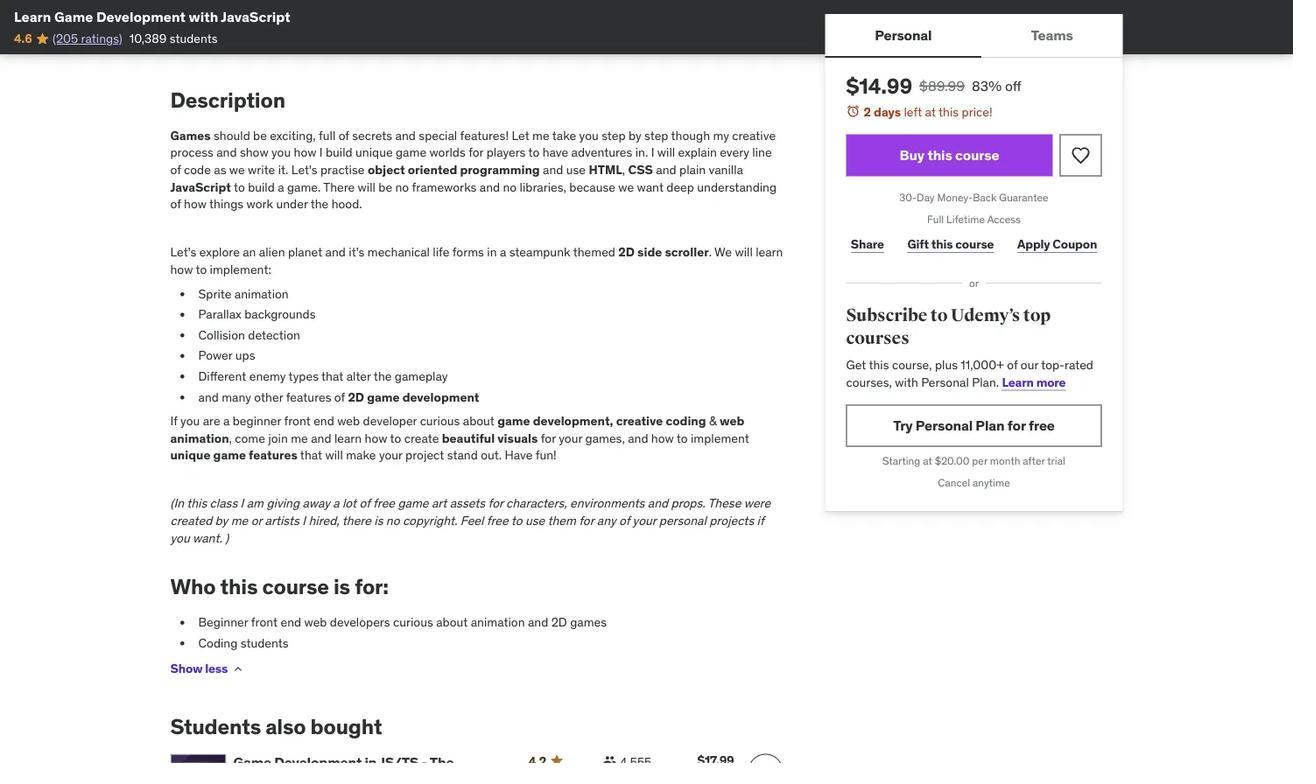 Task type: vqa. For each thing, say whether or not it's contained in the screenshot.
the left END
yes



Task type: describe. For each thing, give the bounding box(es) containing it.
me inside should be exciting, full of secrets and special features! let me take you step by step though my creative process and show you how i build unique game worlds for players to have adventures in. i will explain every line of code as we write it. let's practise
[[533, 127, 550, 143]]

feel
[[460, 513, 484, 529]]

a inside (in this class i am giving away a lot of free game art assets for characters, environments and props. these were created by me or artists i hired, there is no copyright. feel free to use them for any of your personal projects if you want. )
[[333, 496, 340, 512]]

course for buy this course
[[956, 146, 1000, 164]]

coding
[[198, 635, 238, 651]]

with inside get this course, plus 11,000+ of our top-rated courses, with personal plan.
[[895, 374, 919, 390]]

features inside , come join me and learn how to create beautiful visuals for your games, and how to implement unique game features that will make your project stand out. have fun!
[[249, 448, 298, 463]]

0 vertical spatial at
[[925, 104, 936, 120]]

characters,
[[506, 496, 567, 512]]

features inside sprite animation parallax backgrounds collision detection power ups different enemy types that alter the gameplay and many other features of 2d game development
[[286, 389, 332, 405]]

write
[[248, 162, 275, 178]]

1 vertical spatial let's
[[170, 244, 196, 260]]

you right if
[[181, 413, 200, 429]]

by inside (in this class i am giving away a lot of free game art assets for characters, environments and props. these were created by me or artists i hired, there is no copyright. feel free to use them for any of your personal projects if you want. )
[[215, 513, 228, 529]]

our
[[1021, 357, 1039, 373]]

$14.99 $89.99 83% off
[[847, 73, 1022, 99]]

vanilla
[[709, 162, 744, 178]]

project
[[406, 448, 444, 463]]

of inside get this course, plus 11,000+ of our top-rated courses, with personal plan.
[[1008, 357, 1018, 373]]

a right in
[[500, 244, 507, 260]]

students inside "beginner front end web developers curious about animation and 2d games coding students"
[[241, 635, 289, 651]]

and left it's
[[326, 244, 346, 260]]

access inside 30-day money-back guarantee full lifetime access
[[988, 213, 1021, 226]]

learn inside , come join me and learn how to create beautiful visuals for your games, and how to implement unique game features that will make your project stand out. have fun!
[[335, 430, 362, 446]]

exciting,
[[270, 127, 316, 143]]

creative inside should be exciting, full of secrets and special features! let me take you step by step though my creative process and show you how i build unique game worlds for players to have adventures in. i will explain every line of code as we write it. let's practise
[[733, 127, 776, 143]]

build
[[248, 179, 275, 195]]

2d side
[[619, 244, 662, 260]]

off
[[1006, 77, 1022, 95]]

(205 ratings)
[[53, 31, 122, 46]]

oriented
[[408, 162, 457, 178]]

game inside should be exciting, full of secrets and special features! let me take you step by step though my creative process and show you how i build unique game worlds for players to have adventures in. i will explain every line of code as we write it. let's practise
[[396, 145, 427, 160]]

try
[[894, 417, 913, 435]]

to inside (in this class i am giving away a lot of free game art assets for characters, environments and props. these were created by me or artists i hired, there is no copyright. feel free to use them for any of your personal projects if you want. )
[[511, 513, 523, 529]]

learn game development with javascript
[[14, 7, 290, 25]]

if
[[757, 513, 764, 529]]

0 vertical spatial front
[[284, 413, 311, 429]]

be inside should be exciting, full of secrets and special features! let me take you step by step though my creative process and show you how i build unique game worlds for players to have adventures in. i will explain every line of code as we write it. let's practise
[[253, 127, 267, 143]]

planet
[[288, 244, 323, 260]]

or inside (in this class i am giving away a lot of free game art assets for characters, environments and props. these were created by me or artists i hired, there is no copyright. feel free to use them for any of your personal projects if you want. )
[[251, 513, 262, 529]]

for right assets
[[488, 496, 503, 512]]

teams button
[[982, 14, 1123, 56]]

4.6
[[14, 31, 32, 46]]

coupon
[[1053, 236, 1098, 252]]

udemy's
[[951, 305, 1021, 327]]

no down 'object'
[[395, 179, 409, 195]]

for right plan
[[1008, 417, 1026, 435]]

use inside object oriented programming and use html , css and plain vanilla javascript
[[567, 162, 586, 178]]

code inside should be exciting, full of secrets and special features! let me take you step by step though my creative process and show you how i build unique game worlds for players to have adventures in. i will explain every line of code as we write it. let's practise
[[184, 162, 211, 178]]

and inside to build a game. there will be no frameworks and no libraries, because we want deep understanding of how things work under the hood.
[[480, 179, 500, 195]]

frameworks
[[412, 179, 477, 195]]

needed
[[455, 15, 496, 31]]

to down knowledge
[[240, 40, 251, 55]]

how down developer
[[365, 430, 388, 446]]

css inside object oriented programming and use html , css and plain vanilla javascript
[[629, 162, 653, 178]]

access to code editor and internet browser
[[198, 40, 433, 55]]

try personal plan for free link
[[847, 405, 1102, 447]]

to inside . we will learn how to implement:
[[196, 262, 207, 277]]

course for who this course is for:
[[262, 574, 329, 600]]

my
[[713, 127, 730, 143]]

process
[[170, 145, 214, 160]]

0 vertical spatial css
[[347, 15, 371, 31]]

sprite
[[198, 286, 232, 302]]

the inside to build a game. there will be no frameworks and no libraries, because we want deep understanding of how things work under the hood.
[[311, 196, 329, 212]]

of inside to build a game. there will be no frameworks and no libraries, because we want deep understanding of how things work under the hood.
[[170, 196, 181, 212]]

2d inside sprite animation parallax backgrounds collision detection power ups different enemy types that alter the gameplay and many other features of 2d game development
[[348, 389, 364, 405]]

let
[[512, 127, 530, 143]]

animation for sprite animation parallax backgrounds collision detection power ups different enemy types that alter the gameplay and many other features of 2d game development
[[235, 286, 289, 302]]

how inside to build a game. there will be no frameworks and no libraries, because we want deep understanding of how things work under the hood.
[[184, 196, 207, 212]]

0 horizontal spatial students
[[170, 31, 218, 46]]

projects
[[710, 513, 754, 529]]

let's inside should be exciting, full of secrets and special features! let me take you step by step though my creative process and show you how i build unique game worlds for players to have adventures in. i will explain every line of code as we write it. let's practise
[[292, 162, 318, 178]]

, inside , come join me and learn how to create beautiful visuals for your games, and how to implement unique game features that will make your project stand out. have fun!
[[229, 430, 232, 446]]

take
[[552, 127, 577, 143]]

cancel
[[938, 476, 971, 490]]

2 vertical spatial personal
[[916, 417, 973, 435]]

1 vertical spatial your
[[379, 448, 403, 463]]

learn for learn more
[[1003, 374, 1034, 390]]

to down coding
[[677, 430, 688, 446]]

will inside . we will learn how to implement:
[[735, 244, 753, 260]]

the inside sprite animation parallax backgrounds collision detection power ups different enemy types that alter the gameplay and many other features of 2d game development
[[374, 368, 392, 384]]

2 vertical spatial free
[[487, 513, 509, 529]]

make
[[346, 448, 376, 463]]

should be exciting, full of secrets and special features! let me take you step by step though my creative process and show you how i build unique game worlds for players to have adventures in. i will explain every line of code as we write it. let's practise
[[170, 127, 776, 178]]

curious inside "beginner front end web developers curious about animation and 2d games coding students"
[[393, 615, 433, 630]]

game inside sprite animation parallax backgrounds collision detection power ups different enemy types that alter the gameplay and many other features of 2d game development
[[367, 389, 400, 405]]

in
[[487, 244, 497, 260]]

left
[[904, 104, 923, 120]]

personal button
[[826, 14, 982, 56]]

1 horizontal spatial end
[[314, 413, 334, 429]]

buy this course
[[900, 146, 1000, 164]]

developers
[[330, 615, 390, 630]]

how down coding
[[652, 430, 674, 446]]

1 horizontal spatial web
[[337, 413, 360, 429]]

games
[[170, 127, 211, 143]]

$89.99
[[920, 77, 965, 95]]

and down should
[[217, 145, 237, 160]]

back
[[973, 191, 997, 205]]

in.
[[636, 145, 648, 160]]

and down have
[[543, 162, 564, 178]]

xsmall image for basic
[[170, 15, 184, 32]]

plan.
[[972, 374, 1000, 390]]

development,
[[533, 413, 614, 429]]

wishlist image
[[1071, 145, 1092, 166]]

personal inside button
[[875, 26, 932, 44]]

special
[[419, 127, 457, 143]]

$14.99
[[847, 73, 913, 99]]

about inside "beginner front end web developers curious about animation and 2d games coding students"
[[436, 615, 468, 630]]

create
[[404, 430, 439, 446]]

because
[[570, 179, 616, 195]]

enemy
[[249, 368, 286, 384]]

for:
[[355, 574, 389, 600]]

. we will learn how to implement:
[[170, 244, 783, 277]]

2 step from the left
[[645, 127, 669, 143]]

2d inside "beginner front end web developers curious about animation and 2d games coding students"
[[552, 615, 567, 630]]

internet
[[343, 40, 386, 55]]

and inside sprite animation parallax backgrounds collision detection power ups different enemy types that alter the gameplay and many other features of 2d game development
[[198, 389, 219, 405]]

xsmall image inside show less button
[[231, 663, 245, 677]]

10,389 students
[[129, 31, 218, 46]]

and right games,
[[628, 430, 649, 446]]

development
[[403, 389, 480, 405]]

day
[[917, 191, 935, 205]]

course for gift this course
[[956, 236, 994, 252]]

editor
[[284, 40, 316, 55]]

plus
[[935, 357, 958, 373]]

for inside , come join me and learn how to create beautiful visuals for your games, and how to implement unique game features that will make your project stand out. have fun!
[[541, 430, 556, 446]]

0 vertical spatial curious
[[420, 413, 460, 429]]

it.
[[278, 162, 289, 178]]

be inside to build a game. there will be no frameworks and no libraries, because we want deep understanding of how things work under the hood.
[[379, 179, 393, 195]]

this for who this course is for:
[[220, 574, 258, 600]]

that inside sprite animation parallax backgrounds collision detection power ups different enemy types that alter the gameplay and many other features of 2d game development
[[322, 368, 344, 384]]

teams
[[1032, 26, 1074, 44]]

themed
[[573, 244, 616, 260]]

browser
[[389, 40, 433, 55]]

copyright.
[[403, 513, 458, 529]]

props.
[[671, 496, 706, 512]]

anytime
[[973, 476, 1011, 490]]

price!
[[962, 104, 993, 120]]

collision
[[198, 327, 245, 343]]

per
[[973, 455, 988, 468]]

should
[[214, 127, 250, 143]]

show less
[[170, 661, 228, 677]]

out.
[[481, 448, 502, 463]]

other
[[254, 389, 283, 405]]

)
[[225, 530, 229, 546]]

artists
[[265, 513, 299, 529]]

.
[[709, 244, 712, 260]]

i will
[[651, 145, 675, 160]]

of inside sprite animation parallax backgrounds collision detection power ups different enemy types that alter the gameplay and many other features of 2d game development
[[334, 389, 345, 405]]

students also bought
[[170, 714, 382, 741]]

this down $89.99
[[939, 104, 959, 120]]

tab list containing personal
[[826, 14, 1123, 58]]

basic
[[198, 15, 229, 31]]

animation inside "beginner front end web developers curious about animation and 2d games coding students"
[[471, 615, 525, 630]]

you up it.
[[272, 145, 291, 160]]

0 horizontal spatial creative
[[616, 413, 663, 429]]

class
[[210, 496, 238, 512]]

gift this course link
[[903, 227, 999, 262]]

top
[[1024, 305, 1051, 327]]

0 horizontal spatial free
[[373, 496, 395, 512]]

this for buy this course
[[928, 146, 953, 164]]

1 horizontal spatial or
[[970, 277, 979, 290]]

you up adventures
[[579, 127, 599, 143]]

1 horizontal spatial your
[[559, 430, 583, 446]]

0 vertical spatial with
[[189, 7, 218, 25]]

this for get this course, plus 11,000+ of our top-rated courses, with personal plan.
[[869, 357, 890, 373]]

detection
[[248, 327, 300, 343]]



Task type: locate. For each thing, give the bounding box(es) containing it.
your right make
[[379, 448, 403, 463]]

0 vertical spatial will
[[358, 179, 376, 195]]

end inside "beginner front end web developers curious about animation and 2d games coding students"
[[281, 615, 301, 630]]

css down in. at top
[[629, 162, 653, 178]]

less
[[205, 661, 228, 677]]

, inside object oriented programming and use html , css and plain vanilla javascript
[[623, 162, 626, 178]]

features down join
[[249, 448, 298, 463]]

will down 'object'
[[358, 179, 376, 195]]

will right we
[[735, 244, 753, 260]]

0 vertical spatial creative
[[733, 127, 776, 143]]

no right the there
[[386, 513, 400, 529]]

is inside (in this class i am giving away a lot of free game art assets for characters, environments and props. these were created by me or artists i hired, there is no copyright. feel free to use them for any of your personal projects if you want. )
[[374, 513, 383, 529]]

stand
[[447, 448, 478, 463]]

full
[[928, 213, 944, 226]]

we
[[229, 162, 245, 178], [619, 179, 634, 195]]

how
[[294, 145, 317, 160], [184, 196, 207, 212], [170, 262, 193, 277], [365, 430, 388, 446], [652, 430, 674, 446]]

access down back
[[988, 213, 1021, 226]]

we inside to build a game. there will be no frameworks and no libraries, because we want deep understanding of how things work under the hood.
[[619, 179, 634, 195]]

1 horizontal spatial learn
[[1003, 374, 1034, 390]]

course inside button
[[956, 146, 1000, 164]]

and down programming
[[480, 179, 500, 195]]

your down development,
[[559, 430, 583, 446]]

1 horizontal spatial &
[[709, 413, 717, 429]]

libraries,
[[520, 179, 567, 195]]

1 vertical spatial code
[[184, 162, 211, 178]]

course
[[571, 15, 608, 31], [956, 146, 1000, 164], [956, 236, 994, 252], [262, 574, 329, 600]]

front inside "beginner front end web developers curious about animation and 2d games coding students"
[[251, 615, 278, 630]]

your inside (in this class i am giving away a lot of free game art assets for characters, environments and props. these were created by me or artists i hired, there is no copyright. feel free to use them for any of your personal projects if you want. )
[[633, 513, 656, 529]]

and left special
[[396, 127, 416, 143]]

2
[[864, 104, 871, 120]]

web up make
[[337, 413, 360, 429]]

web inside web animation
[[720, 413, 745, 429]]

will
[[358, 179, 376, 195], [735, 244, 753, 260], [325, 448, 343, 463]]

2 days left at this price!
[[864, 104, 993, 120]]

to
[[499, 15, 510, 31], [240, 40, 251, 55], [529, 145, 540, 160], [234, 179, 245, 195], [196, 262, 207, 277], [931, 305, 948, 327], [390, 430, 401, 446], [677, 430, 688, 446], [511, 513, 523, 529]]

1 vertical spatial students
[[241, 635, 289, 651]]

this right 'buy' on the right of page
[[928, 146, 953, 164]]

use inside (in this class i am giving away a lot of free game art assets for characters, environments and props. these were created by me or artists i hired, there is no copyright. feel free to use them for any of your personal projects if you want. )
[[526, 513, 545, 529]]

animation for web animation
[[170, 430, 229, 446]]

personal
[[875, 26, 932, 44], [922, 374, 969, 390], [916, 417, 973, 435]]

0 horizontal spatial the
[[311, 196, 329, 212]]

to down explore
[[196, 262, 207, 277]]

gift this course
[[908, 236, 994, 252]]

developer
[[363, 413, 417, 429]]

me
[[533, 127, 550, 143], [291, 430, 308, 446], [231, 513, 248, 529]]

starting
[[883, 455, 921, 468]]

apply coupon button
[[1013, 227, 1102, 262]]

for inside should be exciting, full of secrets and special features! let me take you step by step though my creative process and show you how i build unique game worlds for players to have adventures in. i will explain every line of code as we write it. let's practise
[[469, 145, 484, 160]]

2 vertical spatial your
[[633, 513, 656, 529]]

1 vertical spatial learn
[[335, 430, 362, 446]]

secrets
[[352, 127, 393, 143]]

2 horizontal spatial me
[[533, 127, 550, 143]]

javascript up browser
[[384, 15, 440, 31]]

2 vertical spatial will
[[325, 448, 343, 463]]

javascript down the as
[[170, 179, 231, 195]]

this inside get this course, plus 11,000+ of our top-rated courses, with personal plan.
[[869, 357, 890, 373]]

0 horizontal spatial 2d
[[348, 389, 364, 405]]

lot
[[342, 496, 357, 512]]

0 vertical spatial learn
[[756, 244, 783, 260]]

learn right we
[[756, 244, 783, 260]]

1 vertical spatial end
[[281, 615, 301, 630]]

it's
[[349, 244, 365, 260]]

0 vertical spatial personal
[[875, 26, 932, 44]]

0 vertical spatial 2d
[[348, 389, 364, 405]]

1 vertical spatial me
[[291, 430, 308, 446]]

2 vertical spatial is
[[334, 574, 350, 600]]

i
[[302, 513, 306, 529]]

more
[[1037, 374, 1066, 390]]

creative up games,
[[616, 413, 663, 429]]

0 vertical spatial the
[[311, 196, 329, 212]]

at left $20.00
[[923, 455, 933, 468]]

1 horizontal spatial css
[[629, 162, 653, 178]]

1 horizontal spatial students
[[241, 635, 289, 651]]

be up show
[[253, 127, 267, 143]]

0 horizontal spatial step
[[602, 127, 626, 143]]

(205
[[53, 31, 78, 46]]

2 horizontal spatial web
[[720, 413, 745, 429]]

& up implement
[[709, 413, 717, 429]]

course right follow
[[571, 15, 608, 31]]

also
[[266, 714, 306, 741]]

front down who this course is for:
[[251, 615, 278, 630]]

with up '10,389 students'
[[189, 7, 218, 25]]

front up join
[[284, 413, 311, 429]]

0 horizontal spatial will
[[325, 448, 343, 463]]

end down types
[[314, 413, 334, 429]]

use
[[567, 162, 586, 178], [526, 513, 545, 529]]

1 vertical spatial creative
[[616, 413, 663, 429]]

a right are
[[223, 413, 230, 429]]

students
[[170, 714, 261, 741]]

students down beginner
[[241, 635, 289, 651]]

top-
[[1042, 357, 1065, 373]]

unique inside should be exciting, full of secrets and special features! let me take you step by step though my creative process and show you how i build unique game worlds for players to have adventures in. i will explain every line of code as we write it. let's practise
[[356, 145, 393, 160]]

be down 'object'
[[379, 179, 393, 195]]

1 vertical spatial that
[[300, 448, 322, 463]]

this up courses, at the right of page
[[869, 357, 890, 373]]

$20.00
[[935, 455, 970, 468]]

learn more
[[1003, 374, 1066, 390]]

learn inside . we will learn how to implement:
[[756, 244, 783, 260]]

and up personal
[[648, 496, 668, 512]]

by down the class
[[215, 513, 228, 529]]

2 vertical spatial xsmall image
[[231, 663, 245, 677]]

0 horizontal spatial ,
[[229, 430, 232, 446]]

game up visuals
[[498, 413, 530, 429]]

get
[[847, 357, 867, 373]]

0 horizontal spatial your
[[379, 448, 403, 463]]

1 horizontal spatial me
[[291, 430, 308, 446]]

your right any
[[633, 513, 656, 529]]

access
[[198, 40, 237, 55], [988, 213, 1021, 226]]

2 horizontal spatial your
[[633, 513, 656, 529]]

me inside , come join me and learn how to create beautiful visuals for your games, and how to implement unique game features that will make your project stand out. have fun!
[[291, 430, 308, 446]]

trial
[[1048, 455, 1066, 468]]

1 horizontal spatial be
[[379, 179, 393, 195]]

to left udemy's
[[931, 305, 948, 327]]

2 vertical spatial animation
[[471, 615, 525, 630]]

to inside subscribe to udemy's top courses
[[931, 305, 948, 327]]

your
[[559, 430, 583, 446], [379, 448, 403, 463], [633, 513, 656, 529]]

me right let
[[533, 127, 550, 143]]

xsmall image for access
[[170, 39, 184, 56]]

0 horizontal spatial css
[[347, 15, 371, 31]]

show less button
[[170, 652, 245, 687]]

1 vertical spatial &
[[709, 413, 717, 429]]

alarm image
[[847, 104, 861, 118]]

creative up line
[[733, 127, 776, 143]]

course down the lifetime
[[956, 236, 994, 252]]

0 horizontal spatial me
[[231, 513, 248, 529]]

beginner
[[198, 615, 248, 630]]

object oriented programming and use html , css and plain vanilla javascript
[[170, 162, 744, 195]]

will inside , come join me and learn how to create beautiful visuals for your games, and how to implement unique game features that will make your project stand out. have fun!
[[325, 448, 343, 463]]

to up things
[[234, 179, 245, 195]]

how inside should be exciting, full of secrets and special features! let me take you step by step though my creative process and show you how i build unique game worlds for players to have adventures in. i will explain every line of code as we write it. let's practise
[[294, 145, 317, 160]]

1 horizontal spatial free
[[487, 513, 509, 529]]

game up developer
[[367, 389, 400, 405]]

apply coupon
[[1018, 236, 1098, 252]]

different
[[198, 368, 246, 384]]

adventures
[[572, 145, 633, 160]]

1 vertical spatial with
[[895, 374, 919, 390]]

2 horizontal spatial free
[[1029, 417, 1055, 435]]

rated
[[1065, 357, 1094, 373]]

this right gift
[[932, 236, 953, 252]]

giving
[[267, 496, 300, 512]]

and inside "beginner front end web developers curious about animation and 2d games coding students"
[[528, 615, 549, 630]]

to inside to build a game. there will be no frameworks and no libraries, because we want deep understanding of how things work under the hood.
[[234, 179, 245, 195]]

for left any
[[579, 513, 594, 529]]

to down developer
[[390, 430, 401, 446]]

10,389
[[129, 31, 167, 46]]

to left follow
[[499, 15, 510, 31]]

a inside to build a game. there will be no frameworks and no libraries, because we want deep understanding of how things work under the hood.
[[278, 179, 284, 195]]

course down i
[[262, 574, 329, 600]]

javascript up editor
[[221, 7, 290, 25]]

0 horizontal spatial be
[[253, 127, 267, 143]]

1 vertical spatial we
[[619, 179, 634, 195]]

are
[[203, 413, 220, 429]]

beginner
[[233, 413, 281, 429]]

scroller
[[665, 244, 709, 260]]

subscribe to udemy's top courses
[[847, 305, 1051, 349]]

2d left games
[[552, 615, 567, 630]]

them
[[548, 513, 576, 529]]

1 horizontal spatial learn
[[756, 244, 783, 260]]

games,
[[586, 430, 625, 446]]

0 vertical spatial about
[[463, 413, 495, 429]]

by inside should be exciting, full of secrets and special features! let me take you step by step though my creative process and show you how i build unique game worlds for players to have adventures in. i will explain every line of code as we write it. let's practise
[[629, 127, 642, 143]]

1 vertical spatial or
[[251, 513, 262, 529]]

1 horizontal spatial will
[[358, 179, 376, 195]]

will left make
[[325, 448, 343, 463]]

free right lot
[[373, 496, 395, 512]]

0 vertical spatial by
[[629, 127, 642, 143]]

students right 10,389
[[170, 31, 218, 46]]

0 horizontal spatial end
[[281, 615, 301, 630]]

and inside (in this class i am giving away a lot of free game art assets for characters, environments and props. these were created by me or artists i hired, there is no copyright. feel free to use them for any of your personal projects if you want. )
[[648, 496, 668, 512]]

were
[[744, 496, 771, 512]]

that inside , come join me and learn how to create beautiful visuals for your games, and how to implement unique game features that will make your project stand out. have fun!
[[300, 448, 322, 463]]

game inside , come join me and learn how to create beautiful visuals for your games, and how to implement unique game features that will make your project stand out. have fun!
[[213, 448, 246, 463]]

month
[[990, 455, 1021, 468]]

we left want
[[619, 179, 634, 195]]

will inside to build a game. there will be no frameworks and no libraries, because we want deep understanding of how things work under the hood.
[[358, 179, 376, 195]]

0 vertical spatial is
[[443, 15, 452, 31]]

1 vertical spatial personal
[[922, 374, 969, 390]]

for
[[469, 145, 484, 160], [1008, 417, 1026, 435], [541, 430, 556, 446], [488, 496, 503, 512], [579, 513, 594, 529]]

0 horizontal spatial learn
[[14, 7, 51, 25]]

who
[[170, 574, 216, 600]]

animation inside web animation
[[170, 430, 229, 446]]

this up beginner
[[220, 574, 258, 600]]

personal up $20.00
[[916, 417, 973, 435]]

we right the as
[[229, 162, 245, 178]]

ups
[[235, 348, 255, 364]]

0 vertical spatial be
[[253, 127, 267, 143]]

learn
[[756, 244, 783, 260], [335, 430, 362, 446]]

hood.
[[332, 196, 362, 212]]

personal down plus
[[922, 374, 969, 390]]

unique down secrets
[[356, 145, 393, 160]]

visuals
[[498, 430, 538, 446]]

this for (in this class i am giving away a lot of free game art assets for characters, environments and props. these were created by me or artists i hired, there is no copyright. feel free to use them for any of your personal projects if you want. )
[[187, 496, 207, 512]]

and down "i will"
[[656, 162, 677, 178]]

0 vertical spatial free
[[1029, 417, 1055, 435]]

1 horizontal spatial step
[[645, 127, 669, 143]]

forms
[[453, 244, 484, 260]]

0 vertical spatial me
[[533, 127, 550, 143]]

how left things
[[184, 196, 207, 212]]

1 vertical spatial xsmall image
[[170, 39, 184, 56]]

share button
[[847, 227, 889, 262]]

xsmall image
[[603, 754, 617, 764]]

ratings)
[[81, 31, 122, 46]]

tab list
[[826, 14, 1123, 58]]

as
[[214, 162, 226, 178]]

access down basic
[[198, 40, 237, 55]]

1 horizontal spatial by
[[629, 127, 642, 143]]

javascript inside object oriented programming and use html , css and plain vanilla javascript
[[170, 179, 231, 195]]

personal up the $14.99
[[875, 26, 932, 44]]

javascript
[[221, 7, 290, 25], [384, 15, 440, 31], [170, 179, 231, 195]]

and down html,
[[319, 40, 340, 55]]

1 step from the left
[[602, 127, 626, 143]]

courses,
[[847, 374, 892, 390]]

, left come
[[229, 430, 232, 446]]

this right follow
[[548, 15, 568, 31]]

learn down our in the top of the page
[[1003, 374, 1034, 390]]

0 horizontal spatial or
[[251, 513, 262, 529]]

with
[[189, 7, 218, 25], [895, 374, 919, 390]]

0 vertical spatial end
[[314, 413, 334, 429]]

0 horizontal spatial let's
[[170, 244, 196, 260]]

that up the away
[[300, 448, 322, 463]]

many
[[222, 389, 251, 405]]

step up adventures
[[602, 127, 626, 143]]

0 vertical spatial access
[[198, 40, 237, 55]]

1 horizontal spatial unique
[[356, 145, 393, 160]]

1 vertical spatial 2d
[[552, 615, 567, 630]]

game up the oriented
[[396, 145, 427, 160]]

code down 'process'
[[184, 162, 211, 178]]

0 vertical spatial students
[[170, 31, 218, 46]]

full
[[319, 127, 336, 143]]

development
[[96, 7, 186, 25]]

this for gift this course
[[932, 236, 953, 252]]

me inside (in this class i am giving away a lot of free game art assets for characters, environments and props. these were created by me or artists i hired, there is no copyright. feel free to use them for any of your personal projects if you want. )
[[231, 513, 248, 529]]

game inside (in this class i am giving away a lot of free game art assets for characters, environments and props. these were created by me or artists i hired, there is no copyright. feel free to use them for any of your personal projects if you want. )
[[398, 496, 429, 512]]

css up internet
[[347, 15, 371, 31]]

end down who this course is for:
[[281, 615, 301, 630]]

1 vertical spatial front
[[251, 615, 278, 630]]

curious right developers on the left bottom
[[393, 615, 433, 630]]

a down it.
[[278, 179, 284, 195]]

0 vertical spatial xsmall image
[[170, 15, 184, 32]]

1 horizontal spatial code
[[254, 40, 281, 55]]

code
[[254, 40, 281, 55], [184, 162, 211, 178]]

0 horizontal spatial learn
[[335, 430, 362, 446]]

of
[[294, 15, 305, 31], [339, 127, 349, 143], [170, 162, 181, 178], [170, 196, 181, 212], [1008, 357, 1018, 373], [334, 389, 345, 405], [360, 496, 370, 512], [619, 513, 630, 529]]

you inside (in this class i am giving away a lot of free game art assets for characters, environments and props. these were created by me or artists i hired, there is no copyright. feel free to use them for any of your personal projects if you want. )
[[170, 530, 190, 546]]

no inside (in this class i am giving away a lot of free game art assets for characters, environments and props. these were created by me or artists i hired, there is no copyright. feel free to use them for any of your personal projects if you want. )
[[386, 513, 400, 529]]

0 horizontal spatial is
[[334, 574, 350, 600]]

game up 'copyright.'
[[398, 496, 429, 512]]

web inside "beginner front end web developers curious about animation and 2d games coding students"
[[304, 615, 327, 630]]

no down programming
[[503, 179, 517, 195]]

this inside (in this class i am giving away a lot of free game art assets for characters, environments and props. these were created by me or artists i hired, there is no copyright. feel free to use them for any of your personal projects if you want. )
[[187, 496, 207, 512]]

unique inside , come join me and learn how to create beautiful visuals for your games, and how to implement unique game features that will make your project stand out. have fun!
[[170, 448, 211, 463]]

1 vertical spatial be
[[379, 179, 393, 195]]

xsmall image
[[170, 15, 184, 32], [170, 39, 184, 56], [231, 663, 245, 677]]

1 vertical spatial by
[[215, 513, 228, 529]]

we inside should be exciting, full of secrets and special features! let me take you step by step though my creative process and show you how i build unique game worlds for players to have adventures in. i will explain every line of code as we write it. let's practise
[[229, 162, 245, 178]]

1 vertical spatial free
[[373, 496, 395, 512]]

use down characters,
[[526, 513, 545, 529]]

or up udemy's
[[970, 277, 979, 290]]

try personal plan for free
[[894, 417, 1055, 435]]

to inside should be exciting, full of secrets and special features! let me take you step by step though my creative process and show you how i build unique game worlds for players to have adventures in. i will explain every line of code as we write it. let's practise
[[529, 145, 540, 160]]

me right join
[[291, 430, 308, 446]]

1 horizontal spatial the
[[374, 368, 392, 384]]

1 horizontal spatial is
[[374, 513, 383, 529]]

for down features!
[[469, 145, 484, 160]]

follow
[[513, 15, 545, 31]]

how inside . we will learn how to implement:
[[170, 262, 193, 277]]

unique down if
[[170, 448, 211, 463]]

1 horizontal spatial creative
[[733, 127, 776, 143]]

how down exciting,
[[294, 145, 317, 160]]

at right left
[[925, 104, 936, 120]]

personal inside get this course, plus 11,000+ of our top-rated courses, with personal plan.
[[922, 374, 969, 390]]

1 vertical spatial the
[[374, 368, 392, 384]]

let's explore an alien planet and it's mechanical life forms in a steampunk themed 2d side scroller
[[170, 244, 709, 260]]

0 horizontal spatial by
[[215, 513, 228, 529]]

1 horizontal spatial animation
[[235, 286, 289, 302]]

0 vertical spatial that
[[322, 368, 344, 384]]

animation inside sprite animation parallax backgrounds collision detection power ups different enemy types that alter the gameplay and many other features of 2d game development
[[235, 286, 289, 302]]

no
[[395, 179, 409, 195], [503, 179, 517, 195], [386, 513, 400, 529]]

players
[[487, 145, 526, 160]]

0 horizontal spatial use
[[526, 513, 545, 529]]

how left implement: in the left top of the page
[[170, 262, 193, 277]]

with down the course,
[[895, 374, 919, 390]]

2d down alter
[[348, 389, 364, 405]]

0 vertical spatial use
[[567, 162, 586, 178]]

and up are
[[198, 389, 219, 405]]

subscribe
[[847, 305, 928, 327]]

0 vertical spatial &
[[374, 15, 381, 31]]

0 vertical spatial animation
[[235, 286, 289, 302]]

this inside button
[[928, 146, 953, 164]]

parallax
[[198, 306, 242, 322]]

1 vertical spatial features
[[249, 448, 298, 463]]

1 horizontal spatial with
[[895, 374, 919, 390]]

for up fun!
[[541, 430, 556, 446]]

by up in. at top
[[629, 127, 642, 143]]

about
[[463, 413, 495, 429], [436, 615, 468, 630]]

1 vertical spatial at
[[923, 455, 933, 468]]

course up back
[[956, 146, 1000, 164]]

learn for learn game development with javascript
[[14, 7, 51, 25]]

1 horizontal spatial front
[[284, 413, 311, 429]]

code down knowledge
[[254, 40, 281, 55]]

a left lot
[[333, 496, 340, 512]]

2 horizontal spatial will
[[735, 244, 753, 260]]

there
[[342, 513, 371, 529]]

0 vertical spatial code
[[254, 40, 281, 55]]

2 horizontal spatial animation
[[471, 615, 525, 630]]

2d
[[348, 389, 364, 405], [552, 615, 567, 630]]

is left for: on the left of the page
[[334, 574, 350, 600]]

and right join
[[311, 430, 332, 446]]

at inside starting at $20.00 per month after trial cancel anytime
[[923, 455, 933, 468]]

0 horizontal spatial &
[[374, 15, 381, 31]]

game down come
[[213, 448, 246, 463]]

course,
[[892, 357, 932, 373]]

be
[[253, 127, 267, 143], [379, 179, 393, 195]]

object
[[368, 162, 405, 178]]

apply
[[1018, 236, 1051, 252]]



